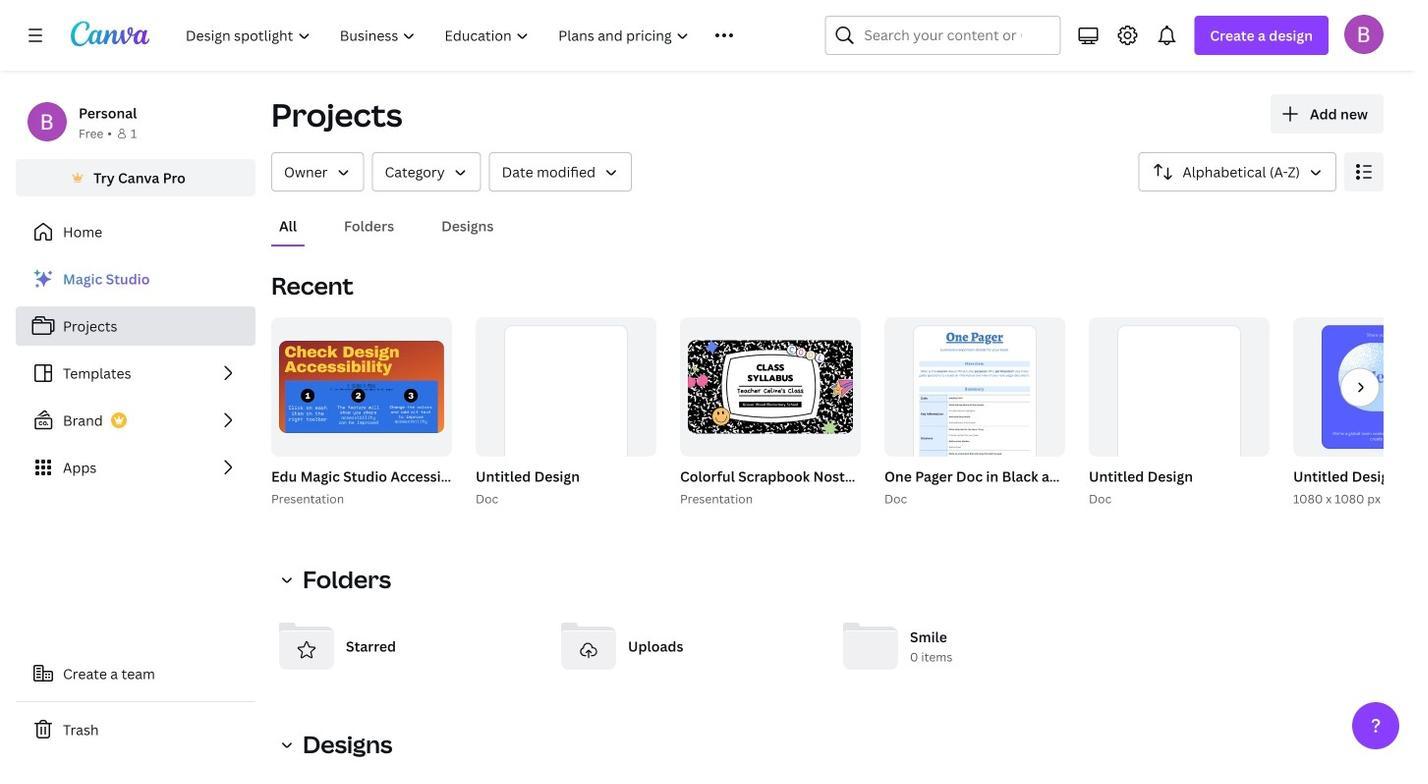 Task type: vqa. For each thing, say whether or not it's contained in the screenshot.
4th group from right
yes



Task type: describe. For each thing, give the bounding box(es) containing it.
3 group from the left
[[472, 317, 656, 509]]

5 group from the left
[[676, 317, 1176, 509]]

Owner button
[[271, 152, 364, 192]]

2 group from the left
[[271, 317, 452, 457]]

bob builder image
[[1344, 14, 1384, 54]]

9 group from the left
[[1085, 317, 1270, 509]]

10 group from the left
[[1089, 317, 1270, 500]]

1 group from the left
[[267, 317, 639, 509]]

Search search field
[[864, 17, 1021, 54]]

6 group from the left
[[680, 317, 861, 457]]



Task type: locate. For each thing, give the bounding box(es) containing it.
region
[[271, 761, 1384, 766]]

group
[[267, 317, 639, 509], [271, 317, 452, 457], [472, 317, 656, 509], [476, 317, 656, 500], [676, 317, 1176, 509], [680, 317, 861, 457], [881, 317, 1387, 509], [884, 317, 1065, 500], [1085, 317, 1270, 509], [1089, 317, 1270, 500], [1289, 317, 1415, 509], [1293, 317, 1415, 457]]

8 group from the left
[[884, 317, 1065, 500]]

None search field
[[825, 16, 1061, 55]]

Category button
[[372, 152, 481, 192]]

list
[[16, 259, 256, 487]]

4 group from the left
[[476, 317, 656, 500]]

Sort by button
[[1138, 152, 1337, 192]]

top level navigation element
[[173, 16, 778, 55], [173, 16, 778, 55]]

7 group from the left
[[881, 317, 1387, 509]]

11 group from the left
[[1289, 317, 1415, 509]]

12 group from the left
[[1293, 317, 1415, 457]]

Date modified button
[[489, 152, 632, 192]]



